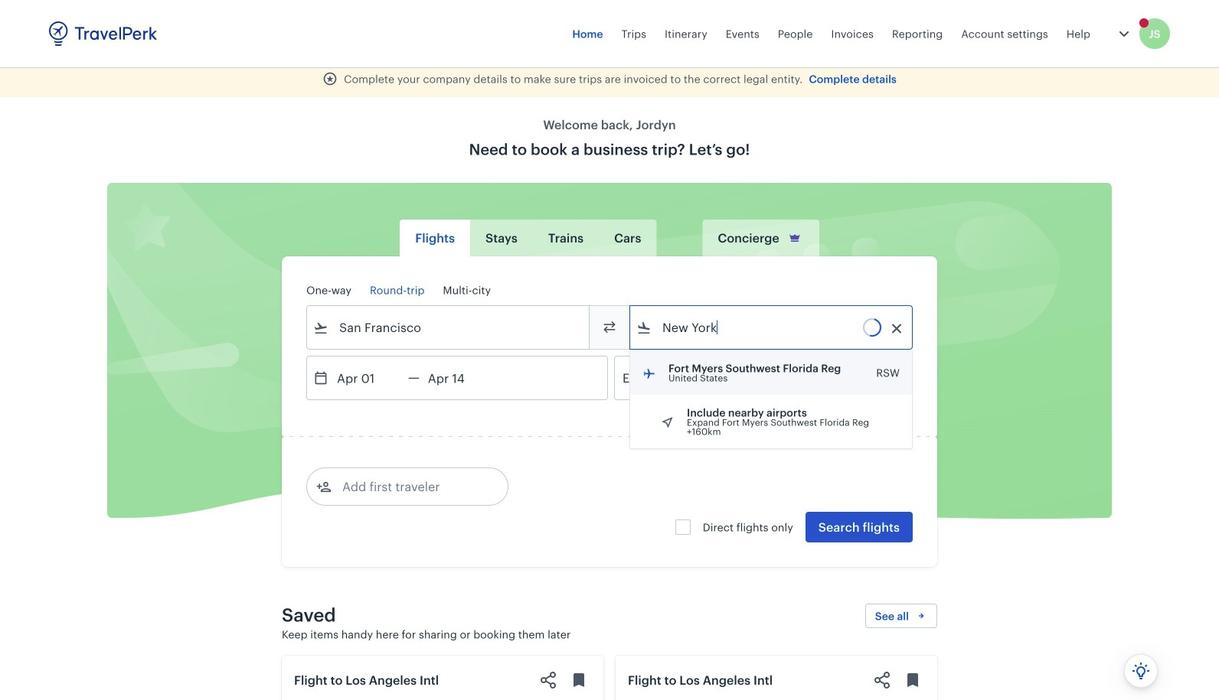 Task type: locate. For each thing, give the bounding box(es) containing it.
From search field
[[329, 316, 569, 340]]



Task type: describe. For each thing, give the bounding box(es) containing it.
Add first traveler search field
[[332, 475, 491, 499]]

To search field
[[652, 316, 892, 340]]

Return text field
[[420, 357, 499, 400]]

Depart text field
[[329, 357, 408, 400]]



